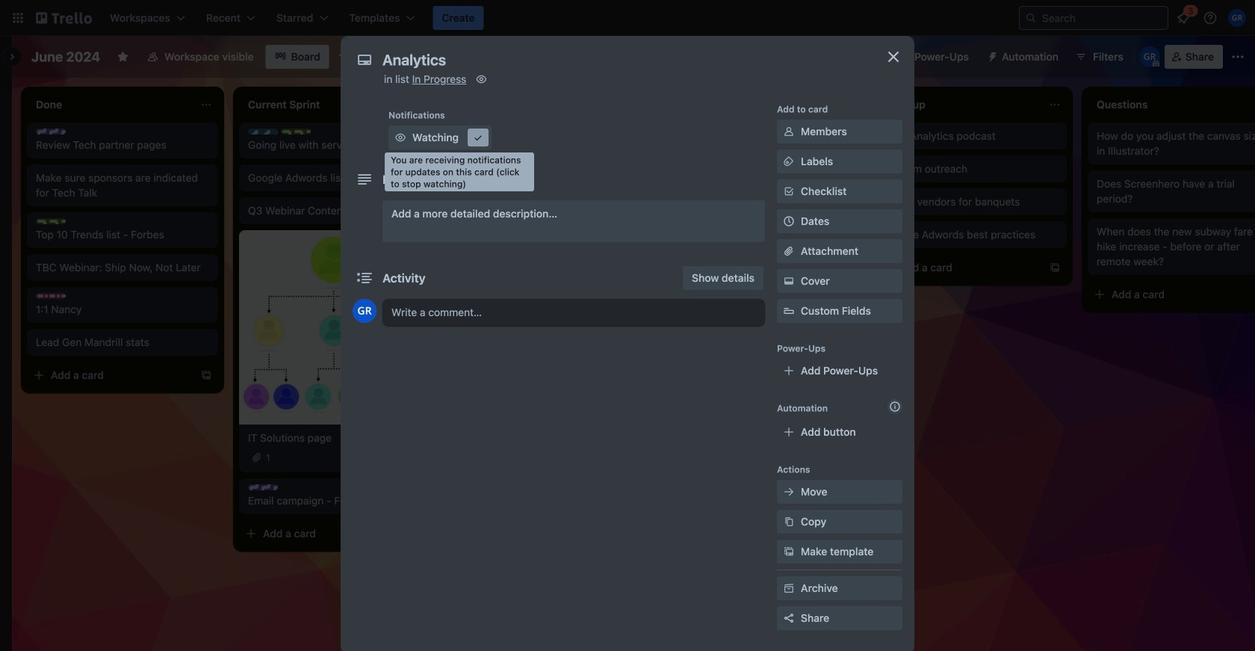 Task type: locate. For each thing, give the bounding box(es) containing it.
create from template… image
[[200, 369, 212, 381]]

color: orange, title: "remarket" element
[[461, 129, 490, 135], [461, 224, 490, 230]]

1 horizontal spatial color: lime, title: "planning" element
[[281, 129, 311, 135]]

color: pink, title: "happiness" element
[[36, 293, 66, 299]]

0 vertical spatial color: orange, title: "remarket" element
[[461, 129, 490, 135]]

sm image
[[474, 72, 489, 87], [782, 124, 797, 139], [471, 130, 486, 145], [782, 274, 797, 289], [782, 484, 797, 499], [782, 514, 797, 529], [782, 581, 797, 596]]

0 horizontal spatial greg robinson (gregrobinson96) image
[[353, 299, 377, 323]]

primary element
[[0, 0, 1256, 36]]

Search field
[[1038, 7, 1168, 28]]

0 vertical spatial create from template… image
[[1050, 262, 1062, 274]]

1 vertical spatial color: lime, title: "planning" element
[[36, 218, 66, 224]]

0 vertical spatial color: lime, title: "planning" element
[[281, 129, 311, 135]]

sm image
[[982, 45, 1002, 66], [393, 130, 408, 145], [782, 154, 797, 169], [782, 544, 797, 559]]

Board name text field
[[24, 45, 108, 69]]

2 horizontal spatial greg robinson (gregrobinson96) image
[[1229, 9, 1247, 27]]

0 vertical spatial greg robinson (gregrobinson96) image
[[1229, 9, 1247, 27]]

close dialog image
[[885, 48, 903, 66]]

color: purple, title: "demand marketing" element
[[36, 129, 66, 135], [248, 484, 278, 490]]

2 vertical spatial create from template… image
[[837, 441, 849, 452]]

1 vertical spatial color: purple, title: "demand marketing" element
[[248, 484, 278, 490]]

color: sky, title: "government" element
[[248, 129, 278, 135]]

2 color: orange, title: "remarket" element from the top
[[461, 224, 490, 230]]

None text field
[[375, 46, 869, 73]]

greg robinson (gregrobinson96) image
[[1229, 9, 1247, 27], [619, 251, 637, 269], [353, 299, 377, 323]]

1 vertical spatial create from template… image
[[625, 289, 637, 301]]

0 vertical spatial color: purple, title: "demand marketing" element
[[36, 129, 66, 135]]

search image
[[1026, 12, 1038, 24]]

1 vertical spatial color: orange, title: "remarket" element
[[461, 224, 490, 230]]

create from template… image
[[1050, 262, 1062, 274], [625, 289, 637, 301], [837, 441, 849, 452]]

star or unstar board image
[[117, 51, 129, 63]]

1 horizontal spatial color: purple, title: "demand marketing" element
[[248, 484, 278, 490]]

greg robinson (gregrobinson96) image
[[1140, 46, 1161, 67]]

color: lime, title: "planning" element
[[281, 129, 311, 135], [36, 218, 66, 224]]

1 horizontal spatial greg robinson (gregrobinson96) image
[[619, 251, 637, 269]]



Task type: vqa. For each thing, say whether or not it's contained in the screenshot.
leftmost Cards
no



Task type: describe. For each thing, give the bounding box(es) containing it.
show menu image
[[1231, 49, 1246, 64]]

1 vertical spatial greg robinson (gregrobinson96) image
[[619, 251, 637, 269]]

Write a comment text field
[[383, 299, 766, 326]]

0 horizontal spatial create from template… image
[[625, 289, 637, 301]]

1 color: orange, title: "remarket" element from the top
[[461, 129, 490, 135]]

1 horizontal spatial create from template… image
[[837, 441, 849, 452]]

customize views image
[[337, 49, 352, 64]]

0 horizontal spatial color: purple, title: "demand marketing" element
[[36, 129, 66, 135]]

3 notifications image
[[1175, 9, 1193, 27]]

0 horizontal spatial color: lime, title: "planning" element
[[36, 218, 66, 224]]

2 vertical spatial greg robinson (gregrobinson96) image
[[353, 299, 377, 323]]

2 horizontal spatial create from template… image
[[1050, 262, 1062, 274]]

open information menu image
[[1204, 10, 1219, 25]]



